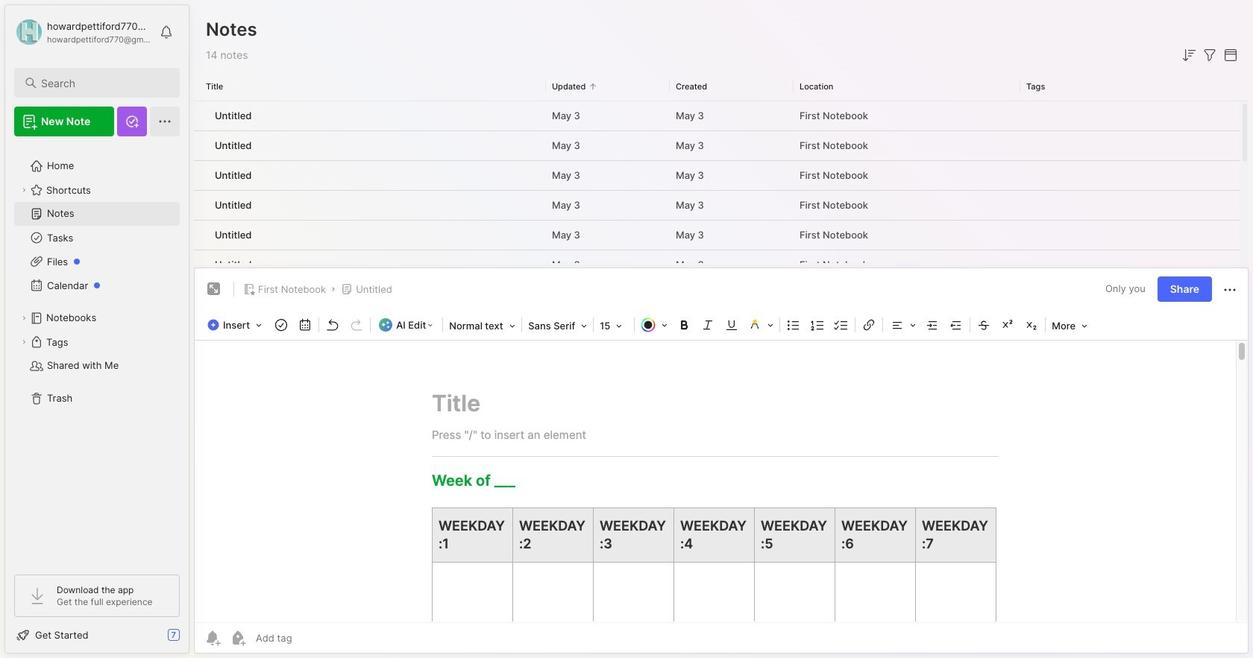 Task type: describe. For each thing, give the bounding box(es) containing it.
italic image
[[698, 315, 718, 336]]

Insert field
[[204, 315, 269, 336]]

none search field inside the main element
[[41, 74, 166, 92]]

Add tag field
[[254, 632, 367, 645]]

View options field
[[1219, 46, 1240, 64]]

strikethrough image
[[974, 315, 994, 336]]

Add filters field
[[1201, 46, 1219, 64]]

calendar event image
[[295, 315, 316, 336]]

Font family field
[[524, 316, 592, 337]]

note window element
[[194, 268, 1249, 658]]

underline image
[[721, 315, 742, 336]]

tree inside the main element
[[5, 145, 189, 562]]

insert link image
[[859, 315, 880, 336]]

Help and Learning task checklist field
[[5, 624, 189, 647]]

more image
[[1047, 316, 1092, 335]]

Account field
[[14, 17, 152, 47]]

Font color field
[[636, 315, 672, 336]]

task image
[[271, 315, 292, 336]]

4 cell from the top
[[194, 191, 206, 220]]

expand tags image
[[19, 338, 28, 347]]

Note Editor text field
[[195, 340, 1248, 623]]

Sort options field
[[1180, 46, 1198, 64]]

Heading level field
[[445, 316, 520, 337]]

1 cell from the top
[[194, 101, 206, 131]]



Task type: locate. For each thing, give the bounding box(es) containing it.
expand notebooks image
[[19, 314, 28, 323]]

6 cell from the top
[[194, 251, 206, 280]]

2 cell from the top
[[194, 131, 206, 160]]

tree
[[5, 145, 189, 562]]

indent image
[[922, 315, 943, 336]]

expand note image
[[205, 281, 223, 298]]

Font size field
[[595, 316, 633, 337]]

5 cell from the top
[[194, 221, 206, 250]]

row group
[[194, 101, 1240, 519]]

checklist image
[[831, 315, 852, 336]]

add filters image
[[1201, 46, 1219, 64]]

outdent image
[[946, 315, 967, 336]]

Highlight field
[[744, 315, 778, 336]]

main element
[[0, 0, 194, 659]]

alignment image
[[885, 315, 921, 336]]

numbered list image
[[807, 315, 828, 336]]

subscript image
[[1021, 315, 1042, 336]]

3 cell from the top
[[194, 161, 206, 190]]

Search text field
[[41, 76, 166, 90]]

bold image
[[674, 315, 695, 336]]

cell
[[194, 101, 206, 131], [194, 131, 206, 160], [194, 161, 206, 190], [194, 191, 206, 220], [194, 221, 206, 250], [194, 251, 206, 280]]

undo image
[[322, 315, 343, 336]]

bulleted list image
[[783, 315, 804, 336]]

None search field
[[41, 74, 166, 92]]

add tag image
[[229, 630, 247, 647]]

click to collapse image
[[188, 631, 200, 649]]

superscript image
[[997, 315, 1018, 336]]

add a reminder image
[[204, 630, 222, 647]]



Task type: vqa. For each thing, say whether or not it's contained in the screenshot.
Highlight icon
no



